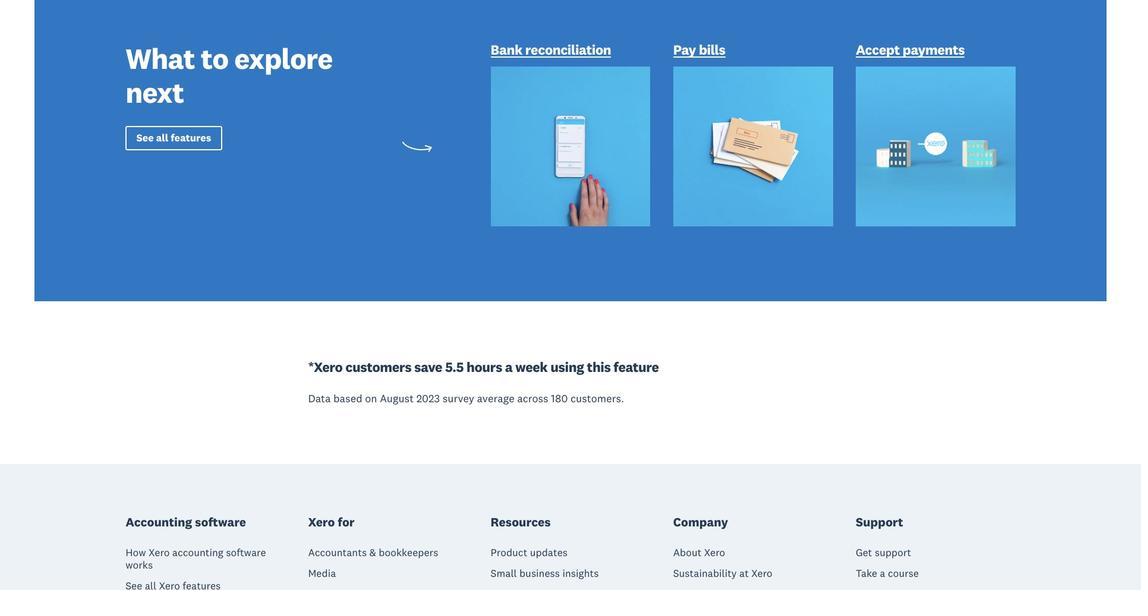 Task type: describe. For each thing, give the bounding box(es) containing it.
how xero accounting software works
[[126, 546, 266, 572]]

what
[[126, 41, 195, 77]]

get support link
[[856, 546, 911, 559]]

small
[[491, 567, 517, 580]]

august
[[380, 392, 414, 405]]

software inside how xero accounting software works
[[226, 546, 266, 559]]

product
[[491, 546, 527, 559]]

pay bills
[[673, 41, 726, 58]]

bank reconciliation
[[491, 41, 611, 58]]

how
[[126, 546, 146, 559]]

small business insights
[[491, 567, 599, 580]]

accept
[[856, 41, 900, 58]]

accept payments link
[[856, 41, 965, 61]]

pay
[[673, 41, 696, 58]]

at
[[740, 567, 749, 580]]

support
[[856, 514, 903, 530]]

see
[[136, 131, 154, 144]]

this
[[587, 358, 611, 376]]

5.5
[[445, 358, 464, 376]]

all
[[156, 131, 168, 144]]

sustainability
[[673, 567, 737, 580]]

data
[[308, 392, 331, 405]]

&
[[369, 546, 376, 559]]

features
[[171, 131, 211, 144]]

0 vertical spatial a
[[505, 358, 513, 376]]

based
[[334, 392, 362, 405]]

how xero accounting software works link
[[126, 546, 285, 572]]

accept payments
[[856, 41, 965, 58]]

xero for
[[308, 514, 355, 530]]

accountants
[[308, 546, 367, 559]]

*xero
[[308, 358, 343, 376]]

bookkeepers
[[379, 546, 438, 559]]

explore
[[234, 41, 333, 77]]

product updates link
[[491, 546, 568, 559]]

180
[[551, 392, 568, 405]]

bank
[[491, 41, 523, 58]]

take
[[856, 567, 878, 580]]

week
[[515, 358, 548, 376]]

accounting software
[[126, 514, 246, 530]]

updates
[[530, 546, 568, 559]]

*xero customers save 5.5 hours a week using this feature
[[308, 358, 659, 376]]

resources
[[491, 514, 551, 530]]

bills
[[699, 41, 726, 58]]



Task type: locate. For each thing, give the bounding box(es) containing it.
software up accounting
[[195, 514, 246, 530]]

works
[[126, 559, 153, 572]]

average
[[477, 392, 515, 405]]

xero inside how xero accounting software works
[[149, 546, 170, 559]]

payments
[[903, 41, 965, 58]]

using
[[551, 358, 584, 376]]

accountants & bookkeepers
[[308, 546, 438, 559]]

xero
[[308, 514, 335, 530], [149, 546, 170, 559], [704, 546, 725, 559], [752, 567, 773, 580]]

customers.
[[571, 392, 624, 405]]

get support
[[856, 546, 911, 559]]

customers
[[345, 358, 411, 376]]

hours
[[467, 358, 502, 376]]

accounting
[[172, 546, 223, 559]]

a left week
[[505, 358, 513, 376]]

about xero link
[[673, 546, 725, 559]]

about
[[673, 546, 702, 559]]

business
[[520, 567, 560, 580]]

1 vertical spatial a
[[880, 567, 886, 580]]

accountants & bookkeepers link
[[308, 546, 438, 559]]

0 horizontal spatial a
[[505, 358, 513, 376]]

data based on august 2023 survey average across 180 customers.
[[308, 392, 624, 405]]

across
[[517, 392, 548, 405]]

support
[[875, 546, 911, 559]]

xero left for on the bottom of page
[[308, 514, 335, 530]]

1 horizontal spatial a
[[880, 567, 886, 580]]

company
[[673, 514, 728, 530]]

survey
[[443, 392, 474, 405]]

media link
[[308, 567, 336, 580]]

see all features link
[[126, 126, 222, 151]]

feature
[[614, 358, 659, 376]]

for
[[338, 514, 355, 530]]

on
[[365, 392, 377, 405]]

sustainability at xero
[[673, 567, 773, 580]]

0 vertical spatial software
[[195, 514, 246, 530]]

a right take
[[880, 567, 886, 580]]

bank reconciliation link
[[491, 41, 611, 61]]

2023
[[417, 392, 440, 405]]

reconciliation
[[525, 41, 611, 58]]

pay bills link
[[673, 41, 726, 61]]

get
[[856, 546, 872, 559]]

course
[[888, 567, 919, 580]]

small business insights link
[[491, 567, 599, 580]]

take a course
[[856, 567, 919, 580]]

media
[[308, 567, 336, 580]]

1 vertical spatial software
[[226, 546, 266, 559]]

what to explore next
[[126, 41, 333, 110]]

about xero
[[673, 546, 725, 559]]

product updates
[[491, 546, 568, 559]]

xero up sustainability at xero link
[[704, 546, 725, 559]]

a
[[505, 358, 513, 376], [880, 567, 886, 580]]

software
[[195, 514, 246, 530], [226, 546, 266, 559]]

software right accounting
[[226, 546, 266, 559]]

see all features
[[136, 131, 211, 144]]

insights
[[563, 567, 599, 580]]

to
[[201, 41, 228, 77]]

accounting
[[126, 514, 192, 530]]

take a course link
[[856, 567, 919, 580]]

sustainability at xero link
[[673, 567, 773, 580]]

xero right the at
[[752, 567, 773, 580]]

xero right how
[[149, 546, 170, 559]]

save
[[414, 358, 442, 376]]

next
[[126, 74, 184, 110]]



Task type: vqa. For each thing, say whether or not it's contained in the screenshot.
in
no



